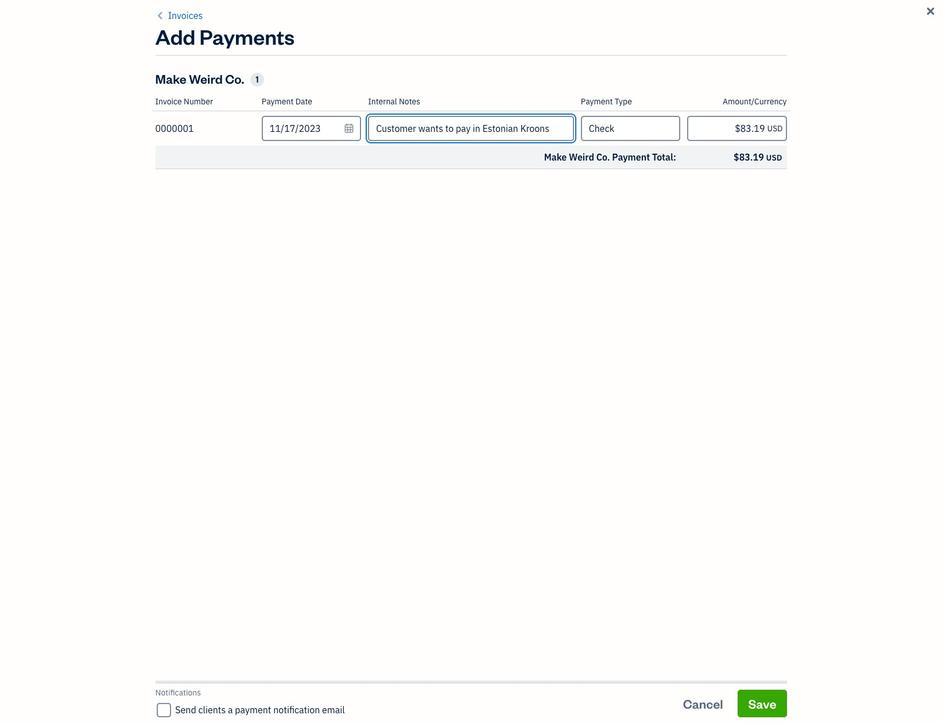 Task type: vqa. For each thing, say whether or not it's contained in the screenshot.
the middle Invoice
yes



Task type: locate. For each thing, give the bounding box(es) containing it.
1 horizontal spatial invoice
[[577, 118, 632, 140]]

invoices up add
[[168, 10, 203, 21]]

payment for payment type
[[581, 96, 613, 107]]

co.
[[225, 71, 244, 87], [596, 152, 610, 163]]

payment
[[262, 96, 294, 107], [581, 96, 613, 107], [612, 152, 650, 163]]

co. for make weird co.
[[225, 71, 244, 87]]

payment left type
[[581, 96, 613, 107]]

make down notes
[[399, 118, 441, 140]]

payment date
[[262, 96, 312, 107]]

invoice down payment type
[[577, 118, 632, 140]]

0 horizontal spatial weird
[[189, 71, 223, 87]]

2 horizontal spatial make
[[544, 152, 567, 163]]

usd inside "$83.19 usd"
[[766, 153, 782, 163]]

$83.19
[[734, 152, 764, 163]]

usd right $83.19
[[766, 153, 782, 163]]

2 horizontal spatial invoice
[[790, 49, 830, 65]]

1 horizontal spatial weird
[[569, 152, 594, 163]]

0 vertical spatial weird
[[189, 71, 223, 87]]

weird
[[189, 71, 223, 87], [569, 152, 594, 163]]

2 vertical spatial invoice
[[577, 118, 632, 140]]

make weird co. payment total:
[[544, 152, 676, 163]]

a
[[228, 705, 233, 716]]

$83.19 usd
[[734, 152, 782, 163]]

email
[[322, 705, 345, 716]]

notification
[[273, 705, 320, 716]]

0 horizontal spatial make
[[155, 71, 186, 87]]

1 vertical spatial usd
[[766, 153, 782, 163]]

invoice inside new invoice link
[[790, 49, 830, 65]]

co. down payment type text field
[[596, 152, 610, 163]]

make down payable
[[544, 152, 567, 163]]

0 vertical spatial invoices
[[168, 10, 203, 21]]

0 vertical spatial make
[[155, 71, 186, 87]]

invoice right the new
[[790, 49, 830, 65]]

cancel button
[[673, 690, 733, 718]]

payment left "date"
[[262, 96, 294, 107]]

usd up "$83.19 usd"
[[767, 123, 783, 134]]

payable
[[513, 118, 574, 140]]

co. left 1
[[225, 71, 244, 87]]

most
[[472, 118, 510, 140]]

1 vertical spatial make
[[399, 118, 441, 140]]

weird down payable
[[569, 152, 594, 163]]

0 horizontal spatial invoices
[[168, 10, 203, 21]]

0 vertical spatial invoice
[[790, 49, 830, 65]]

1 vertical spatial invoice
[[155, 96, 182, 107]]

2 vertical spatial make
[[544, 152, 567, 163]]

make weird co.
[[155, 71, 244, 87]]

1 horizontal spatial invoices
[[228, 43, 306, 70]]

add
[[155, 23, 195, 50]]

1 horizontal spatial co.
[[596, 152, 610, 163]]

0 vertical spatial co.
[[225, 71, 244, 87]]

payment
[[235, 705, 271, 716]]

invoice up 0000001
[[155, 96, 182, 107]]

accept credit cards image
[[514, 150, 554, 190]]

invoices button
[[155, 9, 203, 22]]

date
[[295, 96, 312, 107]]

send clients a payment notification email
[[175, 705, 345, 716]]

weird for make weird co.
[[189, 71, 223, 87]]

add payments
[[155, 23, 295, 50]]

invoices inside invoices button
[[168, 10, 203, 21]]

Payment Type text field
[[582, 117, 679, 140]]

1 vertical spatial co.
[[596, 152, 610, 163]]

invoices
[[168, 10, 203, 21], [228, 43, 306, 70]]

invoice
[[790, 49, 830, 65], [155, 96, 182, 107], [577, 118, 632, 140]]

clients
[[198, 705, 226, 716]]

0 horizontal spatial co.
[[225, 71, 244, 87]]

notifications
[[155, 688, 201, 699]]

send
[[175, 705, 196, 716]]

notes
[[399, 96, 420, 107]]

close image
[[925, 5, 936, 18]]

make up invoice number
[[155, 71, 186, 87]]

1
[[256, 74, 259, 85]]

weird up number
[[189, 71, 223, 87]]

co. for make weird co. payment total:
[[596, 152, 610, 163]]

make
[[155, 71, 186, 87], [399, 118, 441, 140], [544, 152, 567, 163]]

1 vertical spatial weird
[[569, 152, 594, 163]]

1 vertical spatial invoices
[[228, 43, 306, 70]]

new
[[762, 49, 787, 65]]

1 horizontal spatial make
[[399, 118, 441, 140]]

make for make the most payable invoice ever
[[399, 118, 441, 140]]

invoices up 1
[[228, 43, 306, 70]]

usd
[[767, 123, 783, 134], [766, 153, 782, 163]]

0 vertical spatial usd
[[767, 123, 783, 134]]



Task type: describe. For each thing, give the bounding box(es) containing it.
type
[[615, 96, 632, 107]]

save button
[[738, 690, 787, 718]]

amount/currency
[[723, 96, 787, 107]]

chevronleft image
[[155, 9, 166, 22]]

cancel
[[683, 696, 723, 712]]

make for make weird co.
[[155, 71, 186, 87]]

internal notes
[[368, 96, 420, 107]]

internal
[[368, 96, 397, 107]]

invoice number
[[155, 96, 213, 107]]

make the most payable invoice ever
[[399, 118, 669, 140]]

payments
[[200, 23, 295, 50]]

number
[[184, 96, 213, 107]]

Date in MM/DD/YYYY format text field
[[262, 116, 361, 141]]

ever
[[635, 118, 669, 140]]

the
[[444, 118, 469, 140]]

send payment reminders image
[[712, 150, 752, 190]]

invoice like a pro image
[[316, 150, 356, 190]]

0000001
[[155, 123, 194, 134]]

payment for payment date
[[262, 96, 294, 107]]

save
[[748, 696, 776, 712]]

new invoice
[[762, 49, 830, 65]]

0 horizontal spatial invoice
[[155, 96, 182, 107]]

Amount (USD) text field
[[687, 116, 787, 141]]

Type your notes here text field
[[368, 116, 574, 141]]

total:
[[652, 152, 676, 163]]

weird for make weird co. payment total:
[[569, 152, 594, 163]]

payment type
[[581, 96, 632, 107]]

payment down payment type text field
[[612, 152, 650, 163]]

new invoice link
[[752, 43, 841, 71]]

make for make weird co. payment total:
[[544, 152, 567, 163]]



